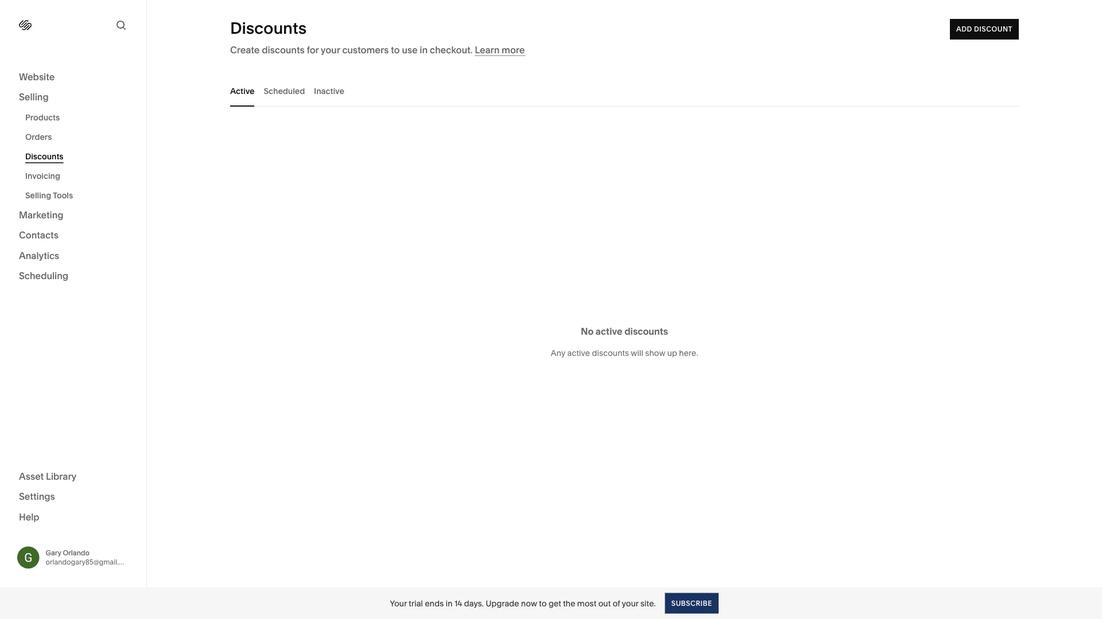 Task type: vqa. For each thing, say whether or not it's contained in the screenshot.
Product
no



Task type: locate. For each thing, give the bounding box(es) containing it.
gary
[[46, 550, 61, 558]]

orlandogary85@gmail.com
[[46, 559, 133, 567]]

1 vertical spatial your
[[622, 599, 639, 609]]

your
[[390, 599, 407, 609]]

active for any
[[567, 349, 590, 358]]

settings
[[19, 492, 55, 503]]

selling
[[19, 92, 49, 103], [25, 191, 51, 201]]

learn more link
[[475, 44, 525, 56]]

1 vertical spatial active
[[567, 349, 590, 358]]

0 vertical spatial discounts
[[230, 18, 307, 38]]

discounts link
[[25, 147, 134, 166]]

active right any
[[567, 349, 590, 358]]

1 vertical spatial discounts
[[625, 326, 668, 337]]

0 vertical spatial selling
[[19, 92, 49, 103]]

discount
[[974, 25, 1013, 33]]

1 vertical spatial to
[[539, 599, 547, 609]]

0 horizontal spatial active
[[567, 349, 590, 358]]

to left use
[[391, 44, 400, 55]]

checkout.
[[430, 44, 473, 55]]

0 vertical spatial to
[[391, 44, 400, 55]]

selling down website
[[19, 92, 49, 103]]

website
[[19, 71, 55, 82]]

0 horizontal spatial in
[[420, 44, 428, 55]]

scheduling
[[19, 271, 68, 282]]

products
[[25, 113, 60, 123]]

most
[[577, 599, 596, 609]]

1 horizontal spatial to
[[539, 599, 547, 609]]

inactive
[[314, 86, 344, 96]]

ends
[[425, 599, 444, 609]]

asset library
[[19, 471, 76, 482]]

marketing link
[[19, 209, 127, 222]]

tab list
[[230, 75, 1019, 107]]

your right of
[[622, 599, 639, 609]]

in left 14
[[446, 599, 453, 609]]

active
[[596, 326, 623, 337], [567, 349, 590, 358]]

discounts up invoicing
[[25, 152, 63, 162]]

1 vertical spatial selling
[[25, 191, 51, 201]]

website link
[[19, 71, 127, 84]]

customers
[[342, 44, 389, 55]]

create discounts for your customers to use in checkout. learn more
[[230, 44, 525, 55]]

no active discounts
[[581, 326, 668, 337]]

in right use
[[420, 44, 428, 55]]

no
[[581, 326, 594, 337]]

tab list containing active
[[230, 75, 1019, 107]]

in
[[420, 44, 428, 55], [446, 599, 453, 609]]

discounts
[[262, 44, 305, 55], [625, 326, 668, 337], [592, 349, 629, 358]]

to
[[391, 44, 400, 55], [539, 599, 547, 609]]

the
[[563, 599, 575, 609]]

0 vertical spatial in
[[420, 44, 428, 55]]

site.
[[640, 599, 656, 609]]

1 horizontal spatial in
[[446, 599, 453, 609]]

selling up marketing
[[25, 191, 51, 201]]

help
[[19, 512, 39, 523]]

0 horizontal spatial discounts
[[25, 152, 63, 162]]

0 horizontal spatial to
[[391, 44, 400, 55]]

0 vertical spatial active
[[596, 326, 623, 337]]

asset library link
[[19, 471, 127, 484]]

products link
[[25, 108, 134, 127]]

to left get
[[539, 599, 547, 609]]

14
[[454, 599, 462, 609]]

add
[[956, 25, 972, 33]]

settings link
[[19, 491, 127, 505]]

1 horizontal spatial your
[[622, 599, 639, 609]]

active right no
[[596, 326, 623, 337]]

help link
[[19, 511, 39, 524]]

now
[[521, 599, 537, 609]]

0 horizontal spatial your
[[321, 44, 340, 55]]

selling for selling tools
[[25, 191, 51, 201]]

discounts for any active discounts will show up here.
[[592, 349, 629, 358]]

your
[[321, 44, 340, 55], [622, 599, 639, 609]]

marketing
[[19, 210, 63, 221]]

1 vertical spatial in
[[446, 599, 453, 609]]

1 horizontal spatial active
[[596, 326, 623, 337]]

1 vertical spatial discounts
[[25, 152, 63, 162]]

selling tools link
[[25, 186, 134, 206]]

your right for
[[321, 44, 340, 55]]

discounts down no active discounts
[[592, 349, 629, 358]]

discounts up 'show'
[[625, 326, 668, 337]]

discounts up the create
[[230, 18, 307, 38]]

trial
[[409, 599, 423, 609]]

orders link
[[25, 127, 134, 147]]

2 vertical spatial discounts
[[592, 349, 629, 358]]

discounts left for
[[262, 44, 305, 55]]

discounts
[[230, 18, 307, 38], [25, 152, 63, 162]]



Task type: describe. For each thing, give the bounding box(es) containing it.
orlando
[[63, 550, 90, 558]]

gary orlando orlandogary85@gmail.com
[[46, 550, 133, 567]]

any
[[551, 349, 565, 358]]

asset
[[19, 471, 44, 482]]

show
[[645, 349, 665, 358]]

upgrade
[[486, 599, 519, 609]]

active button
[[230, 75, 255, 107]]

days.
[[464, 599, 484, 609]]

selling for selling
[[19, 92, 49, 103]]

selling link
[[19, 91, 127, 104]]

0 vertical spatial your
[[321, 44, 340, 55]]

invoicing
[[25, 171, 60, 181]]

any active discounts will show up here.
[[551, 349, 698, 358]]

of
[[613, 599, 620, 609]]

more
[[502, 44, 525, 55]]

your trial ends in 14 days. upgrade now to get the most out of your site.
[[390, 599, 656, 609]]

orders
[[25, 132, 52, 142]]

inactive button
[[314, 75, 344, 107]]

active for no
[[596, 326, 623, 337]]

0 vertical spatial discounts
[[262, 44, 305, 55]]

get
[[549, 599, 561, 609]]

learn
[[475, 44, 500, 55]]

create
[[230, 44, 260, 55]]

scheduling link
[[19, 270, 127, 284]]

analytics link
[[19, 250, 127, 263]]

out
[[598, 599, 611, 609]]

scheduled button
[[264, 75, 305, 107]]

1 horizontal spatial discounts
[[230, 18, 307, 38]]

up
[[667, 349, 677, 358]]

active
[[230, 86, 255, 96]]

scheduled
[[264, 86, 305, 96]]

discounts inside discounts link
[[25, 152, 63, 162]]

add discount
[[956, 25, 1013, 33]]

library
[[46, 471, 76, 482]]

use
[[402, 44, 418, 55]]

contacts link
[[19, 229, 127, 243]]

contacts
[[19, 230, 59, 241]]

add discount button
[[950, 19, 1019, 40]]

tools
[[53, 191, 73, 201]]

here.
[[679, 349, 698, 358]]

will
[[631, 349, 643, 358]]

subscribe
[[671, 600, 712, 608]]

discounts for no active discounts
[[625, 326, 668, 337]]

analytics
[[19, 250, 59, 261]]

selling tools
[[25, 191, 73, 201]]

for
[[307, 44, 319, 55]]

subscribe button
[[665, 594, 719, 615]]

invoicing link
[[25, 166, 134, 186]]



